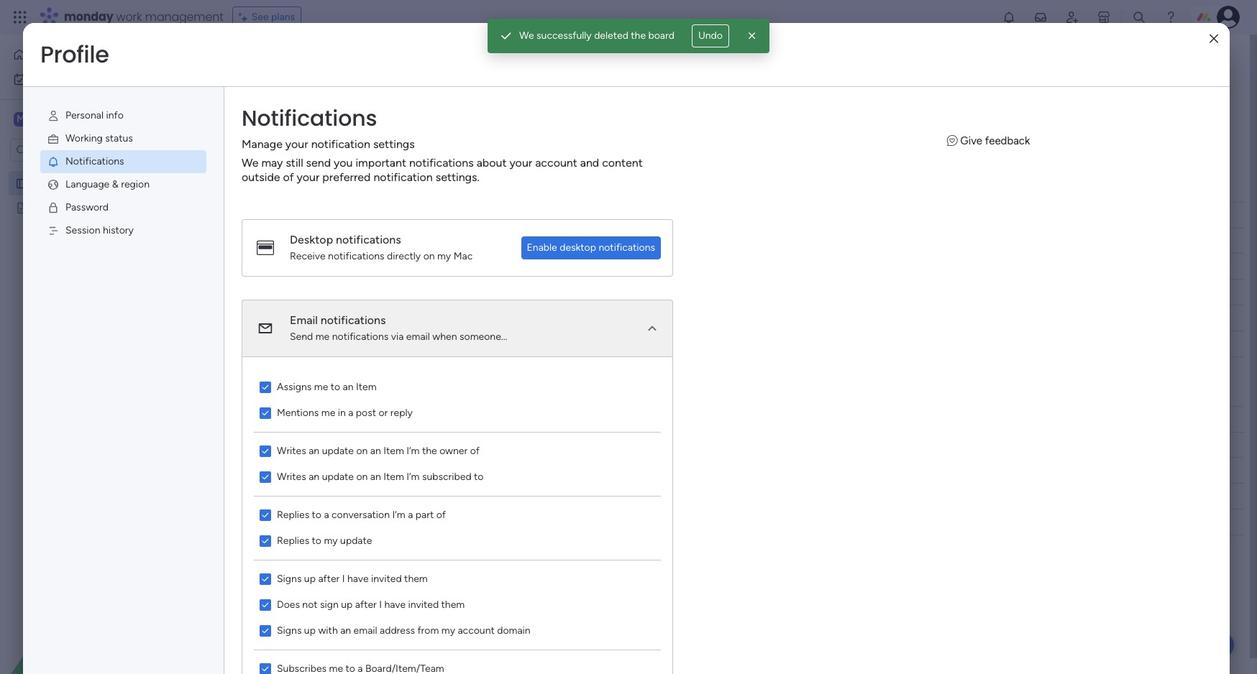 Task type: describe. For each thing, give the bounding box(es) containing it.
of inside "manage your notification settings we may still send you important notifications about your account and content outside of your preferred notification settings."
[[283, 170, 294, 184]]

0 vertical spatial assign
[[349, 80, 379, 92]]

signs up after i have invited them
[[277, 573, 428, 585]]

public board image
[[15, 176, 29, 190]]

password menu item
[[40, 196, 206, 219]]

writes an update on an item i'm the owner of
[[277, 445, 480, 457]]

7
[[681, 261, 686, 272]]

language & region
[[65, 178, 150, 191]]

person
[[394, 144, 425, 156]]

add new group button
[[219, 562, 322, 585]]

0 horizontal spatial them
[[404, 573, 428, 585]]

8
[[680, 287, 686, 298]]

monday work management
[[64, 9, 223, 25]]

see for see plans
[[251, 11, 269, 23]]

project
[[612, 80, 645, 92]]

due for second "due date" 'field' from the bottom
[[654, 209, 672, 221]]

new task button
[[218, 139, 271, 162]]

1 horizontal spatial we
[[519, 29, 534, 42]]

0 horizontal spatial i
[[342, 573, 345, 585]]

of right track
[[547, 80, 557, 92]]

content
[[602, 156, 643, 170]]

work for my
[[49, 73, 71, 85]]

you
[[334, 156, 353, 170]]

signs for signs up with an email address from my account domain
[[277, 625, 302, 637]]

notifications up directly
[[336, 233, 401, 247]]

on up the writes an update on an item i'm subscribed to
[[356, 445, 368, 457]]

my work option
[[9, 68, 175, 91]]

management
[[145, 9, 223, 25]]

notifications down the data
[[321, 314, 386, 327]]

m
[[17, 113, 25, 125]]

we successfully deleted the board
[[519, 29, 674, 42]]

tasks
[[304, 261, 328, 273]]

of right type
[[300, 80, 309, 92]]

2 vertical spatial i'm
[[392, 509, 405, 521]]

timelines
[[436, 80, 476, 92]]

0 vertical spatial have
[[347, 573, 369, 585]]

this week
[[247, 178, 311, 196]]

replies for replies to my update
[[277, 535, 309, 547]]

0 horizontal spatial the
[[422, 445, 437, 457]]

column information image
[[605, 210, 616, 221]]

type
[[277, 80, 297, 92]]

to up in
[[331, 381, 340, 393]]

deleted
[[594, 29, 628, 42]]

session
[[65, 224, 100, 237]]

person button
[[371, 139, 434, 162]]

an down the poster
[[309, 471, 319, 483]]

0 horizontal spatial and
[[479, 80, 495, 92]]

notifications inside button
[[599, 242, 655, 254]]

mar 7
[[663, 261, 686, 272]]

email inside email notifications send me notifications via email when someone...
[[406, 331, 430, 343]]

your right the "arrow down" icon
[[509, 156, 532, 170]]

update feed image
[[1033, 10, 1048, 24]]

me for assigns
[[314, 381, 328, 393]]

2 vertical spatial update
[[340, 535, 372, 547]]

notifications menu item
[[40, 150, 206, 173]]

item for subscribed
[[383, 471, 404, 483]]

1 vertical spatial after
[[355, 599, 377, 611]]

v2 overdue deadline image
[[629, 234, 641, 248]]

mentions me in a post or reply
[[277, 407, 413, 419]]

main table
[[240, 106, 288, 118]]

an up mentions me in a post or reply
[[343, 381, 353, 393]]

up right sign
[[341, 599, 353, 611]]

and inside "manage your notification settings we may still send you important notifications about your account and content outside of your preferred notification settings."
[[580, 156, 599, 170]]

or
[[379, 407, 388, 419]]

preferred
[[322, 170, 371, 184]]

undo
[[698, 29, 723, 42]]

arrow down image
[[489, 142, 506, 159]]

outside
[[242, 170, 280, 184]]

manage for manage your notification settings we may still send you important notifications about your account and content outside of your preferred notification settings.
[[242, 137, 283, 151]]

part
[[415, 509, 434, 521]]

domain
[[497, 625, 530, 637]]

select product image
[[13, 10, 27, 24]]

me for mentions
[[321, 407, 335, 419]]

see more
[[656, 79, 699, 91]]

add
[[246, 567, 264, 579]]

1 vertical spatial them
[[441, 599, 465, 611]]

Status field
[[558, 207, 594, 223]]

1 vertical spatial my
[[324, 535, 338, 547]]

language & region image
[[47, 178, 60, 191]]

0 vertical spatial item
[[356, 381, 377, 393]]

kendall parks image
[[1217, 6, 1240, 29]]

may
[[261, 156, 283, 170]]

add view image
[[369, 107, 375, 118]]

workspace selection element
[[14, 111, 120, 129]]

set
[[419, 80, 433, 92]]

owner
[[439, 445, 468, 457]]

on inside desktop notifications receive notifications directly on my mac
[[423, 250, 435, 262]]

v2 done deadline image
[[629, 260, 641, 273]]

1 vertical spatial notification
[[374, 170, 433, 184]]

hide
[[588, 144, 610, 156]]

send
[[290, 331, 313, 343]]

we inside "manage your notification settings we may still send you important notifications about your account and content outside of your preferred notification settings."
[[242, 156, 258, 170]]

main workspace
[[33, 112, 118, 126]]

0 horizontal spatial notification
[[311, 137, 370, 151]]

does not sign up after i have invited them
[[277, 599, 465, 611]]

lottie animation element
[[0, 529, 183, 675]]

0 horizontal spatial close image
[[745, 29, 759, 43]]

alert containing we successfully deleted the board
[[488, 19, 769, 53]]

collect
[[272, 287, 304, 299]]

notifications down meeting
[[328, 250, 384, 262]]

main for main workspace
[[33, 112, 58, 126]]

help image
[[1164, 10, 1178, 24]]

from
[[417, 625, 439, 637]]

subscribed
[[422, 471, 471, 483]]

keep
[[498, 80, 520, 92]]

filter
[[461, 144, 484, 156]]

1 vertical spatial invited
[[408, 599, 439, 611]]

personal info menu item
[[40, 104, 206, 127]]

password image
[[47, 201, 60, 214]]

owner
[[477, 209, 507, 221]]

working for working on it
[[546, 235, 583, 247]]

to up "group"
[[312, 535, 321, 547]]

undo button
[[692, 24, 729, 47]]

my for my first board
[[34, 177, 48, 189]]

help
[[1196, 638, 1222, 653]]

any
[[258, 80, 274, 92]]

post
[[356, 407, 376, 419]]

1 horizontal spatial a
[[348, 407, 353, 419]]

1 horizontal spatial notifications
[[242, 103, 377, 134]]

notifications left via at the left
[[332, 331, 389, 343]]

search everything image
[[1132, 10, 1146, 24]]

notes
[[73, 201, 101, 214]]

desktop notifications receive notifications directly on my mac
[[290, 233, 473, 262]]

session history
[[65, 224, 134, 237]]

update for writes an update on an item i'm the owner of
[[322, 445, 354, 457]]

working on it
[[546, 235, 606, 247]]

plans
[[271, 11, 295, 23]]

poster
[[305, 439, 334, 452]]

give
[[960, 134, 982, 147]]

calendar
[[310, 106, 350, 118]]

mar for mar 22
[[660, 465, 676, 476]]

settings.
[[436, 170, 479, 184]]

an down "writes an update on an item i'm the owner of" at the left bottom of page
[[370, 471, 381, 483]]

0 horizontal spatial a
[[324, 509, 329, 521]]

personal
[[65, 109, 104, 122]]

meeting
[[34, 201, 71, 214]]

your down send
[[297, 170, 320, 184]]

first
[[50, 177, 68, 189]]

help button
[[1184, 634, 1234, 657]]

next
[[247, 383, 276, 401]]

info
[[106, 109, 124, 122]]

settings
[[373, 137, 415, 151]]

1 vertical spatial i
[[379, 599, 382, 611]]

public board image
[[15, 201, 29, 214]]

workspace image
[[14, 111, 28, 127]]

mar 22
[[660, 465, 688, 476]]

next week
[[247, 383, 314, 401]]

still
[[286, 156, 303, 170]]

1 date from the top
[[674, 209, 695, 221]]

email notifications send me notifications via email when someone...
[[290, 314, 507, 343]]

manage for manage any type of project. assign owners, set timelines and keep track of where your project stands.
[[220, 80, 256, 92]]



Task type: locate. For each thing, give the bounding box(es) containing it.
2 writes from the top
[[277, 471, 306, 483]]

2 vertical spatial my
[[441, 625, 455, 637]]

0 vertical spatial week
[[277, 178, 311, 196]]

1 vertical spatial manage
[[242, 137, 283, 151]]

language
[[65, 178, 110, 191]]

1 vertical spatial the
[[422, 445, 437, 457]]

Search field
[[320, 140, 363, 160]]

mar left 22
[[660, 465, 676, 476]]

i'm left part
[[392, 509, 405, 521]]

me right the assigns
[[314, 381, 328, 393]]

add new group
[[246, 567, 315, 579]]

this
[[247, 178, 274, 196]]

0 vertical spatial writes
[[277, 445, 306, 457]]

0 horizontal spatial have
[[347, 573, 369, 585]]

1 horizontal spatial the
[[631, 29, 646, 42]]

main up working status image at the top
[[33, 112, 58, 126]]

to
[[331, 381, 340, 393], [474, 471, 484, 483], [312, 509, 321, 521], [312, 535, 321, 547]]

session history image
[[47, 224, 60, 237]]

mar for mar 6
[[662, 236, 678, 246]]

my inside desktop notifications receive notifications directly on my mac
[[437, 250, 451, 262]]

up right set
[[290, 235, 301, 247]]

workspace
[[61, 112, 118, 126]]

me right send
[[315, 331, 330, 343]]

week for this week
[[277, 178, 311, 196]]

mar left 6
[[662, 236, 678, 246]]

list box containing my first board
[[0, 168, 183, 414]]

due date
[[654, 209, 695, 221], [654, 413, 695, 425]]

my left first
[[34, 177, 48, 189]]

an up the writes an update on an item i'm subscribed to
[[370, 445, 381, 457]]

0 vertical spatial my
[[33, 73, 47, 85]]

desktop
[[290, 233, 333, 247]]

Due date field
[[650, 207, 698, 223], [650, 412, 698, 428]]

in
[[338, 407, 346, 419]]

v2 search image
[[310, 142, 320, 158]]

a left part
[[408, 509, 413, 521]]

1 horizontal spatial invited
[[408, 599, 439, 611]]

0 vertical spatial see
[[251, 11, 269, 23]]

1 horizontal spatial working
[[546, 235, 583, 247]]

weekly
[[304, 235, 335, 247]]

manage any type of project. assign owners, set timelines and keep track of where your project stands.
[[220, 80, 679, 92]]

manage inside "manage your notification settings we may still send you important notifications about your account and content outside of your preferred notification settings."
[[242, 137, 283, 151]]

my for my work
[[33, 73, 47, 85]]

i'm
[[406, 445, 420, 457], [406, 471, 420, 483], [392, 509, 405, 521]]

0 vertical spatial them
[[404, 573, 428, 585]]

writes for writes an update on an item i'm the owner of
[[277, 445, 306, 457]]

option
[[0, 170, 183, 173]]

manage up may
[[242, 137, 283, 151]]

my right from
[[441, 625, 455, 637]]

email
[[290, 314, 318, 327]]

mar left 7
[[663, 261, 678, 272]]

assign tasks
[[272, 261, 328, 273]]

due date field up mar 22
[[650, 412, 698, 428]]

signs up does
[[277, 573, 302, 585]]

0 horizontal spatial assign
[[272, 261, 302, 273]]

1 signs from the top
[[277, 573, 302, 585]]

manage
[[220, 80, 256, 92], [242, 137, 283, 151]]

0 vertical spatial due date
[[654, 209, 695, 221]]

region
[[121, 178, 150, 191]]

monday marketplace image
[[1097, 10, 1111, 24]]

your
[[590, 80, 610, 92], [285, 137, 308, 151], [509, 156, 532, 170], [297, 170, 320, 184]]

0 horizontal spatial after
[[318, 573, 340, 585]]

region containing assigns me to an item
[[242, 357, 672, 675]]

working for working status
[[65, 132, 103, 145]]

of down still
[[283, 170, 294, 184]]

project.
[[312, 80, 347, 92]]

home
[[32, 48, 59, 60]]

with
[[318, 625, 338, 637]]

1 horizontal spatial them
[[441, 599, 465, 611]]

due for 2nd "due date" 'field' from the top of the page
[[654, 413, 672, 425]]

1 vertical spatial replies
[[277, 535, 309, 547]]

group
[[288, 567, 315, 579]]

the
[[631, 29, 646, 42], [422, 445, 437, 457]]

0 vertical spatial update
[[322, 445, 354, 457]]

update for writes an update on an item i'm subscribed to
[[322, 471, 354, 483]]

main inside main table button
[[240, 106, 262, 118]]

main table button
[[218, 101, 299, 124]]

1 horizontal spatial account
[[535, 156, 577, 170]]

0 vertical spatial task
[[342, 209, 362, 221]]

my left mac
[[437, 250, 451, 262]]

1 horizontal spatial main
[[240, 106, 262, 118]]

1 horizontal spatial and
[[580, 156, 599, 170]]

proposal
[[316, 465, 355, 477]]

board left "undo"
[[648, 29, 674, 42]]

board
[[648, 29, 674, 42], [71, 177, 97, 189]]

1 horizontal spatial after
[[355, 599, 377, 611]]

we up outside
[[242, 156, 258, 170]]

notifications image
[[47, 155, 60, 168]]

close image down kendall parks image
[[1210, 33, 1218, 44]]

see
[[251, 11, 269, 23], [656, 79, 673, 91]]

notifications up v2 search image
[[242, 103, 377, 134]]

work
[[116, 9, 142, 25], [49, 73, 71, 85]]

22
[[678, 465, 688, 476]]

0 horizontal spatial invited
[[371, 573, 402, 585]]

1 vertical spatial item
[[383, 445, 404, 457]]

main for main table
[[240, 106, 262, 118]]

1 due date from the top
[[654, 209, 695, 221]]

conversation
[[332, 509, 390, 521]]

1 vertical spatial email
[[353, 625, 377, 637]]

see for see more
[[656, 79, 673, 91]]

collapse board header image
[[1213, 106, 1225, 118]]

region
[[242, 357, 672, 675]]

2 task from the top
[[342, 413, 362, 425]]

email down the does not sign up after i have invited them
[[353, 625, 377, 637]]

give feedback link
[[947, 134, 1030, 147]]

1 vertical spatial week
[[280, 383, 314, 401]]

item down "writes an update on an item i'm the owner of" at the left bottom of page
[[383, 471, 404, 483]]

due up mar 22
[[654, 413, 672, 425]]

0 vertical spatial email
[[406, 331, 430, 343]]

writes up research
[[277, 445, 306, 457]]

to right subscribed
[[474, 471, 484, 483]]

replies to my update
[[277, 535, 372, 547]]

up for weekly
[[290, 235, 301, 247]]

1 vertical spatial notifications
[[65, 155, 124, 168]]

an up research proposal
[[309, 445, 319, 457]]

my inside option
[[33, 73, 47, 85]]

task for this week
[[342, 209, 362, 221]]

0 vertical spatial notifications
[[242, 103, 377, 134]]

have up address
[[384, 599, 406, 611]]

lottie animation image
[[0, 529, 183, 675]]

update up proposal
[[322, 445, 354, 457]]

reply
[[390, 407, 413, 419]]

i'm down reply
[[406, 445, 420, 457]]

home option
[[9, 43, 175, 66]]

mentions
[[277, 407, 319, 419]]

a right in
[[348, 407, 353, 419]]

0 vertical spatial work
[[116, 9, 142, 25]]

status
[[561, 209, 591, 221]]

the left owner
[[422, 445, 437, 457]]

working status
[[65, 132, 133, 145]]

1 horizontal spatial board
[[648, 29, 674, 42]]

menu menu
[[23, 87, 224, 260]]

feedback
[[985, 134, 1030, 147]]

1 vertical spatial work
[[49, 73, 71, 85]]

due date up mar 6
[[654, 209, 695, 221]]

email inside region
[[353, 625, 377, 637]]

assigns me to an item
[[277, 381, 377, 393]]

them up 'signs up with an email address from my account domain'
[[441, 599, 465, 611]]

have up the does not sign up after i have invited them
[[347, 573, 369, 585]]

0 vertical spatial account
[[535, 156, 577, 170]]

main inside workspace selection element
[[33, 112, 58, 126]]

collect data
[[272, 287, 327, 299]]

language & region menu item
[[40, 173, 206, 196]]

1 vertical spatial assign
[[272, 261, 302, 273]]

i'm for subscribed
[[406, 471, 420, 483]]

1 vertical spatial we
[[242, 156, 258, 170]]

1 horizontal spatial assign
[[349, 80, 379, 92]]

0 horizontal spatial see
[[251, 11, 269, 23]]

create
[[272, 439, 302, 452]]

of right owner
[[470, 445, 480, 457]]

0 vertical spatial invited
[[371, 573, 402, 585]]

0 horizontal spatial main
[[33, 112, 58, 126]]

0 horizontal spatial email
[[353, 625, 377, 637]]

1 writes from the top
[[277, 445, 306, 457]]

0 vertical spatial date
[[674, 209, 695, 221]]

2 due date field from the top
[[650, 412, 698, 428]]

2 signs from the top
[[277, 625, 302, 637]]

alert
[[488, 19, 769, 53]]

invited up from
[[408, 599, 439, 611]]

0 vertical spatial notification
[[311, 137, 370, 151]]

1 horizontal spatial notification
[[374, 170, 433, 184]]

Search in workspace field
[[30, 142, 120, 159]]

2 replies from the top
[[277, 535, 309, 547]]

notification up the you
[[311, 137, 370, 151]]

notifications down working status
[[65, 155, 124, 168]]

invited up the does not sign up after i have invited them
[[371, 573, 402, 585]]

set up weekly meeting
[[272, 235, 375, 247]]

address
[[380, 625, 415, 637]]

0 vertical spatial due
[[654, 209, 672, 221]]

session history menu item
[[40, 219, 206, 242]]

signs up with an email address from my account domain
[[277, 625, 530, 637]]

0 vertical spatial after
[[318, 573, 340, 585]]

mac
[[454, 250, 473, 262]]

0 vertical spatial manage
[[220, 80, 256, 92]]

up for after
[[304, 573, 316, 585]]

me inside email notifications send me notifications via email when someone...
[[315, 331, 330, 343]]

1 vertical spatial me
[[314, 381, 328, 393]]

signs down does
[[277, 625, 302, 637]]

working status image
[[47, 132, 60, 145]]

directly
[[387, 250, 421, 262]]

monday
[[64, 9, 113, 25]]

work down profile
[[49, 73, 71, 85]]

home link
[[9, 43, 175, 66]]

on left it
[[585, 235, 597, 247]]

email
[[406, 331, 430, 343], [353, 625, 377, 637]]

manage left any
[[220, 80, 256, 92]]

your right angle down icon at the left top of the page
[[285, 137, 308, 151]]

This week field
[[244, 178, 315, 197]]

email right via at the left
[[406, 331, 430, 343]]

1 vertical spatial working
[[546, 235, 583, 247]]

a
[[348, 407, 353, 419], [324, 509, 329, 521], [408, 509, 413, 521]]

date up 22
[[674, 413, 695, 425]]

see left plans
[[251, 11, 269, 23]]

meeting
[[337, 235, 375, 247]]

mar 8
[[662, 287, 686, 298]]

board right first
[[71, 177, 97, 189]]

filter button
[[438, 139, 506, 162]]

new
[[224, 144, 245, 156]]

when
[[432, 331, 457, 343]]

0 horizontal spatial board
[[71, 177, 97, 189]]

0 vertical spatial signs
[[277, 573, 302, 585]]

6
[[681, 236, 686, 246]]

assign up add view image
[[349, 80, 379, 92]]

0 vertical spatial i
[[342, 573, 345, 585]]

give feedback
[[960, 134, 1030, 147]]

after up sign
[[318, 573, 340, 585]]

my
[[33, 73, 47, 85], [34, 177, 48, 189]]

calendar button
[[299, 101, 360, 124]]

item up post
[[356, 381, 377, 393]]

see plans button
[[232, 6, 301, 28]]

account left domain
[[458, 625, 495, 637]]

1 replies from the top
[[277, 509, 309, 521]]

1 horizontal spatial have
[[384, 599, 406, 611]]

2 due date from the top
[[654, 413, 695, 425]]

a up replies to my update
[[324, 509, 329, 521]]

see plans
[[251, 11, 295, 23]]

assigns
[[277, 381, 312, 393]]

up for with
[[304, 625, 316, 637]]

Next week field
[[244, 383, 317, 401]]

personal info image
[[47, 109, 60, 122]]

work inside option
[[49, 73, 71, 85]]

due date up mar 22
[[654, 413, 695, 425]]

v2 user feedback image
[[947, 134, 958, 147]]

angle down image
[[278, 145, 285, 156]]

2 horizontal spatial a
[[408, 509, 413, 521]]

account left hide
[[535, 156, 577, 170]]

see inside "button"
[[251, 11, 269, 23]]

create poster
[[272, 439, 334, 452]]

2 due from the top
[[654, 413, 672, 425]]

1 horizontal spatial work
[[116, 9, 142, 25]]

we left successfully
[[519, 29, 534, 42]]

notifications up v2 done deadline image at the right
[[599, 242, 655, 254]]

on
[[585, 235, 597, 247], [423, 250, 435, 262], [356, 445, 368, 457], [356, 471, 368, 483]]

working status menu item
[[40, 127, 206, 150]]

successfully
[[536, 29, 592, 42]]

0 vertical spatial replies
[[277, 509, 309, 521]]

stands.
[[647, 80, 679, 92]]

0 horizontal spatial notifications
[[65, 155, 124, 168]]

0 horizontal spatial working
[[65, 132, 103, 145]]

task up meeting
[[342, 209, 362, 221]]

mar for mar 8
[[662, 287, 678, 298]]

i up the does not sign up after i have invited them
[[342, 573, 345, 585]]

writes for writes an update on an item i'm subscribed to
[[277, 471, 306, 483]]

writes an update on an item i'm subscribed to
[[277, 471, 484, 483]]

date up 6
[[674, 209, 695, 221]]

personal info
[[65, 109, 124, 122]]

Owner field
[[474, 207, 511, 223]]

item for the
[[383, 445, 404, 457]]

and
[[479, 80, 495, 92], [580, 156, 599, 170]]

week for next week
[[280, 383, 314, 401]]

via
[[391, 331, 404, 343]]

my down home
[[33, 73, 47, 85]]

0 vertical spatial me
[[315, 331, 330, 343]]

update down 'conversation'
[[340, 535, 372, 547]]

due date field up mar 6
[[650, 207, 698, 223]]

account inside "manage your notification settings we may still send you important notifications about your account and content outside of your preferred notification settings."
[[535, 156, 577, 170]]

board inside list box
[[71, 177, 97, 189]]

1 vertical spatial board
[[71, 177, 97, 189]]

notifications inside menu item
[[65, 155, 124, 168]]

to up replies to my update
[[312, 509, 321, 521]]

meeting notes
[[34, 201, 101, 214]]

1 vertical spatial task
[[342, 413, 362, 425]]

invite members image
[[1065, 10, 1079, 24]]

replies to a conversation i'm a part of
[[277, 509, 446, 521]]

notification
[[311, 137, 370, 151], [374, 170, 433, 184]]

1 vertical spatial and
[[580, 156, 599, 170]]

after down signs up after i have invited them
[[355, 599, 377, 611]]

0 horizontal spatial work
[[49, 73, 71, 85]]

1 vertical spatial due date
[[654, 413, 695, 425]]

up left with
[[304, 625, 316, 637]]

1 vertical spatial date
[[674, 413, 695, 425]]

1 vertical spatial due date field
[[650, 412, 698, 428]]

1 horizontal spatial close image
[[1210, 33, 1218, 44]]

1 vertical spatial account
[[458, 625, 495, 637]]

does
[[277, 599, 300, 611]]

replies for replies to a conversation i'm a part of
[[277, 509, 309, 521]]

1 vertical spatial i'm
[[406, 471, 420, 483]]

replies up replies to my update
[[277, 509, 309, 521]]

0 vertical spatial due date field
[[650, 207, 698, 223]]

mar for mar 7
[[663, 261, 678, 272]]

and left keep
[[479, 80, 495, 92]]

1 vertical spatial signs
[[277, 625, 302, 637]]

1 due date field from the top
[[650, 207, 698, 223]]

of right part
[[436, 509, 446, 521]]

work for monday
[[116, 9, 142, 25]]

working inside menu item
[[65, 132, 103, 145]]

notification down the important
[[374, 170, 433, 184]]

list box
[[0, 168, 183, 414]]

0 vertical spatial we
[[519, 29, 534, 42]]

i up address
[[379, 599, 382, 611]]

writes down create at the left of page
[[277, 471, 306, 483]]

main left table
[[240, 106, 262, 118]]

1 vertical spatial have
[[384, 599, 406, 611]]

send
[[306, 156, 331, 170]]

notifications up settings.
[[409, 156, 474, 170]]

notifications image
[[1002, 10, 1016, 24]]

it
[[599, 235, 606, 247]]

see left more
[[656, 79, 673, 91]]

status
[[105, 132, 133, 145]]

0 vertical spatial working
[[65, 132, 103, 145]]

mar left 8 in the right top of the page
[[662, 287, 678, 298]]

1 vertical spatial my
[[34, 177, 48, 189]]

work right monday
[[116, 9, 142, 25]]

hide button
[[565, 139, 618, 162]]

2 vertical spatial item
[[383, 471, 404, 483]]

notifications inside "manage your notification settings we may still send you important notifications about your account and content outside of your preferred notification settings."
[[409, 156, 474, 170]]

your right where
[[590, 80, 610, 92]]

on right proposal
[[356, 471, 368, 483]]

1 vertical spatial update
[[322, 471, 354, 483]]

i
[[342, 573, 345, 585], [379, 599, 382, 611]]

research
[[272, 465, 313, 477]]

receive
[[290, 250, 325, 262]]

up up not
[[304, 573, 316, 585]]

where
[[559, 80, 587, 92]]

1 task from the top
[[342, 209, 362, 221]]

week up mentions
[[280, 383, 314, 401]]

0 vertical spatial board
[[648, 29, 674, 42]]

1 horizontal spatial i
[[379, 599, 382, 611]]

done
[[564, 260, 588, 273]]

them up the does not sign up after i have invited them
[[404, 573, 428, 585]]

more
[[675, 79, 699, 91]]

update down the poster
[[322, 471, 354, 483]]

i'm for the
[[406, 445, 420, 457]]

the right deleted
[[631, 29, 646, 42]]

task
[[342, 209, 362, 221], [342, 413, 362, 425]]

1 due from the top
[[654, 209, 672, 221]]

have
[[347, 573, 369, 585], [384, 599, 406, 611]]

0 horizontal spatial we
[[242, 156, 258, 170]]

someone...
[[460, 331, 507, 343]]

task for next week
[[342, 413, 362, 425]]

on right directly
[[423, 250, 435, 262]]

signs for signs up after i have invited them
[[277, 573, 302, 585]]

an right with
[[340, 625, 351, 637]]

2 date from the top
[[674, 413, 695, 425]]

1 vertical spatial due
[[654, 413, 672, 425]]

close image right undo button
[[745, 29, 759, 43]]

1 horizontal spatial see
[[656, 79, 673, 91]]

enable
[[527, 242, 557, 254]]

set
[[272, 235, 287, 247]]

important
[[356, 156, 406, 170]]

0 horizontal spatial account
[[458, 625, 495, 637]]

close image
[[745, 29, 759, 43], [1210, 33, 1218, 44]]



Task type: vqa. For each thing, say whether or not it's contained in the screenshot.
the mentions
yes



